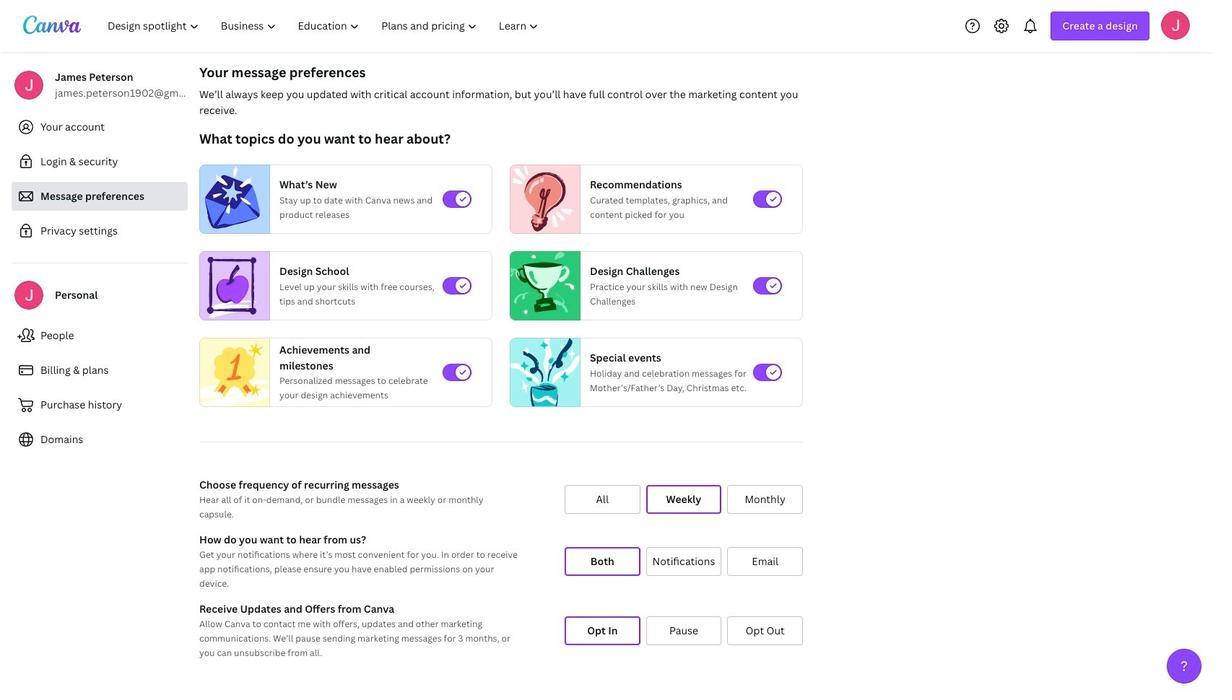 Task type: vqa. For each thing, say whether or not it's contained in the screenshot.
Instagram Post (Square) image
no



Task type: locate. For each thing, give the bounding box(es) containing it.
topic image
[[200, 165, 264, 234], [511, 165, 574, 234], [200, 251, 264, 321], [511, 251, 574, 321], [200, 335, 269, 411], [511, 335, 580, 411]]

None button
[[565, 486, 641, 514], [646, 486, 722, 514], [728, 486, 803, 514], [565, 548, 641, 577], [646, 548, 722, 577], [728, 548, 803, 577], [565, 617, 641, 646], [646, 617, 722, 646], [728, 617, 803, 646], [565, 486, 641, 514], [646, 486, 722, 514], [728, 486, 803, 514], [565, 548, 641, 577], [646, 548, 722, 577], [728, 548, 803, 577], [565, 617, 641, 646], [646, 617, 722, 646], [728, 617, 803, 646]]

top level navigation element
[[98, 12, 552, 40]]



Task type: describe. For each thing, give the bounding box(es) containing it.
james peterson image
[[1162, 10, 1191, 39]]



